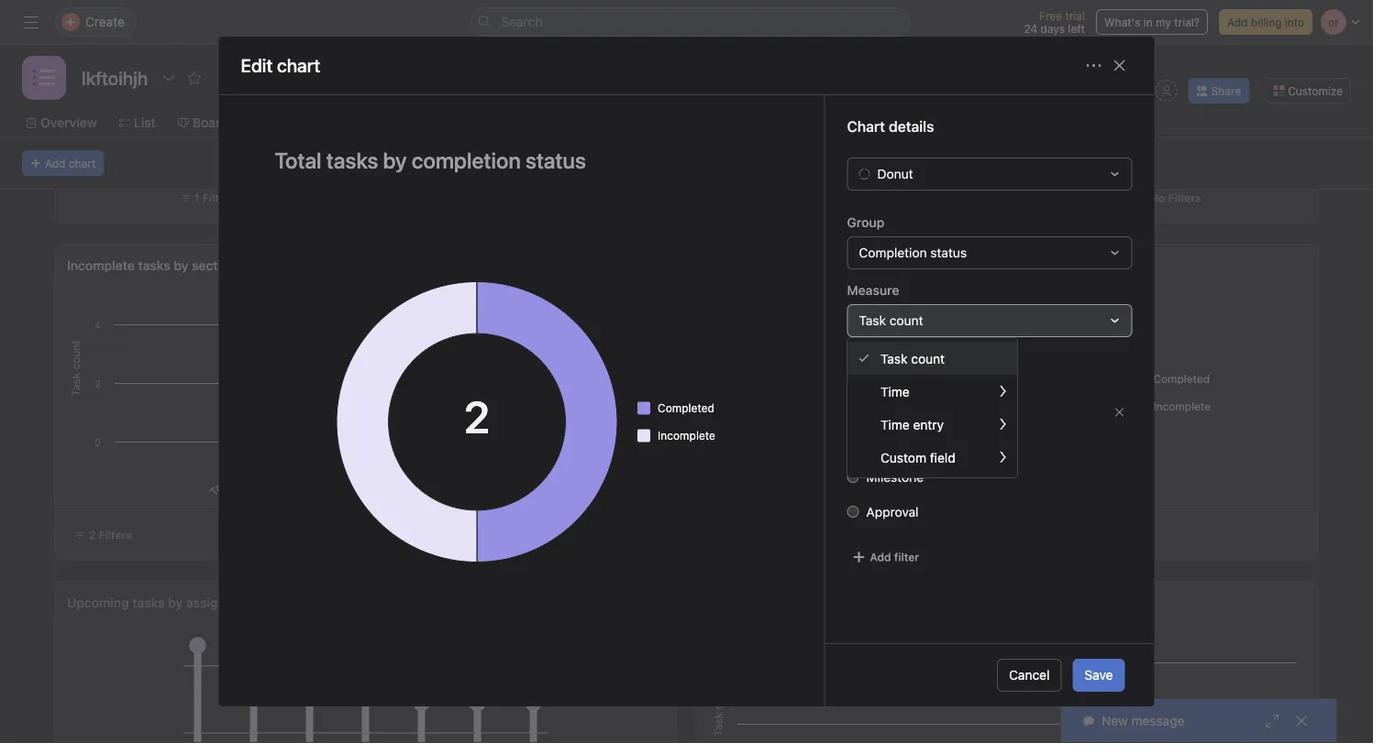Task type: vqa. For each thing, say whether or not it's contained in the screenshot.
Rules for Recently assigned image
no



Task type: locate. For each thing, give the bounding box(es) containing it.
completion status
[[796, 258, 905, 273]]

trial?
[[1174, 16, 1200, 28]]

custom field link
[[848, 441, 1017, 474]]

expand new message image
[[1265, 715, 1280, 729]]

group
[[847, 215, 885, 230]]

filters right no
[[1168, 192, 1201, 205]]

Milestone radio
[[847, 472, 859, 483]]

tasks
[[138, 258, 170, 273], [743, 258, 775, 273], [132, 596, 165, 611]]

share button
[[1189, 78, 1250, 104]]

task
[[859, 313, 886, 328], [881, 351, 908, 366], [847, 406, 872, 419], [866, 435, 893, 450], [710, 596, 737, 611]]

1 horizontal spatial add
[[870, 551, 891, 564]]

1 horizontal spatial filters
[[847, 367, 889, 385]]

or button
[[1104, 80, 1126, 102]]

what's in my trial?
[[1104, 16, 1200, 28]]

filters right 2
[[99, 529, 132, 542]]

task count down measure
[[859, 313, 923, 328]]

free
[[1039, 9, 1062, 22]]

what's
[[1104, 16, 1141, 28]]

None text field
[[77, 61, 152, 94]]

overview
[[40, 115, 97, 130]]

add left chart
[[45, 157, 66, 170]]

time for time
[[881, 384, 910, 399]]

add chart button
[[22, 150, 104, 176]]

add to starred image
[[187, 71, 202, 85]]

count up time link
[[911, 351, 945, 366]]

save button
[[1073, 660, 1125, 693]]

by section
[[174, 258, 236, 273]]

trial
[[1065, 9, 1085, 22]]

total tasks by completion status
[[710, 258, 905, 273]]

count down measure
[[890, 313, 923, 328]]

search list box
[[470, 7, 910, 37]]

tasks left by section
[[138, 258, 170, 273]]

add filter button
[[847, 545, 924, 571]]

1 vertical spatial incomplete
[[1153, 400, 1211, 413]]

tasks for by section
[[138, 258, 170, 273]]

0 vertical spatial task count
[[859, 313, 923, 328]]

chart
[[69, 157, 96, 170]]

completed
[[1153, 373, 1210, 386], [658, 402, 715, 415]]

0 horizontal spatial add
[[45, 157, 66, 170]]

1 horizontal spatial incomplete
[[658, 430, 715, 443]]

0 horizontal spatial in
[[244, 446, 260, 462]]

board
[[192, 115, 228, 130]]

chart details
[[847, 118, 934, 135]]

tasks for by assignee
[[132, 596, 165, 611]]

1 vertical spatial time
[[881, 417, 910, 432]]

custom field
[[881, 450, 956, 465]]

task down type
[[866, 435, 893, 450]]

time entry
[[881, 417, 944, 432]]

1 filter button
[[175, 189, 234, 207]]

not
[[230, 455, 251, 476]]

search
[[501, 14, 543, 29]]

tasks right upcoming at the bottom
[[132, 596, 165, 611]]

2 vertical spatial incomplete
[[658, 430, 715, 443]]

time left entry
[[881, 417, 910, 432]]

tasks for by
[[743, 258, 775, 273]]

0 horizontal spatial filters
[[99, 529, 132, 542]]

add left the 'filter'
[[870, 551, 891, 564]]

entry
[[913, 417, 944, 432]]

0 vertical spatial time
[[881, 384, 910, 399]]

add left billing
[[1227, 16, 1248, 28]]

a
[[253, 440, 266, 453]]

free trial 24 days left
[[1024, 9, 1085, 35]]

1 vertical spatial in
[[244, 446, 260, 462]]

time up type
[[881, 384, 910, 399]]

tasks not in a section
[[207, 411, 295, 499]]

tasks left the by
[[743, 258, 775, 273]]

0 vertical spatial completed
[[1153, 373, 1210, 386]]

task count
[[859, 313, 923, 328], [881, 351, 945, 366]]

incomplete
[[67, 258, 135, 273], [1153, 400, 1211, 413], [658, 430, 715, 443]]

more actions image
[[1087, 58, 1101, 73]]

new message
[[1102, 714, 1185, 729]]

add
[[1227, 16, 1248, 28], [45, 157, 66, 170], [870, 551, 891, 564]]

1 vertical spatial completed
[[658, 402, 715, 415]]

incomplete tasks by section
[[67, 258, 236, 273]]

Total tasks by completion status text field
[[263, 139, 780, 182]]

custom
[[881, 450, 926, 465]]

time
[[881, 384, 910, 399], [881, 417, 910, 432]]

no filters
[[1150, 192, 1201, 205]]

0 vertical spatial add
[[1227, 16, 1248, 28]]

info
[[1285, 16, 1304, 28]]

in
[[1144, 16, 1153, 28], [244, 446, 260, 462]]

2 horizontal spatial add
[[1227, 16, 1248, 28]]

add chart
[[45, 157, 96, 170]]

0 horizontal spatial completed
[[658, 402, 715, 415]]

2 horizontal spatial filters
[[1168, 192, 1201, 205]]

2 vertical spatial add
[[870, 551, 891, 564]]

filters up task type on the right of the page
[[847, 367, 889, 385]]

1 vertical spatial add
[[45, 157, 66, 170]]

filters for 2 filters
[[99, 529, 132, 542]]

add for add billing info
[[1227, 16, 1248, 28]]

2 filters
[[89, 529, 132, 542]]

task count link
[[848, 342, 1017, 375]]

0 vertical spatial filters
[[1168, 192, 1201, 205]]

1
[[194, 192, 200, 205]]

milestone
[[866, 470, 924, 485]]

add for add filter
[[870, 551, 891, 564]]

no filters button
[[1131, 189, 1206, 207]]

2 time from the top
[[881, 417, 910, 432]]

filters
[[1168, 192, 1201, 205], [847, 367, 889, 385], [99, 529, 132, 542]]

count
[[890, 313, 923, 328], [911, 351, 945, 366]]

1 time from the top
[[881, 384, 910, 399]]

0 vertical spatial incomplete
[[67, 258, 135, 273]]

0 vertical spatial in
[[1144, 16, 1153, 28]]

1 horizontal spatial in
[[1144, 16, 1153, 28]]

task count inside "task count" dropdown button
[[859, 313, 923, 328]]

task down measure
[[859, 313, 886, 328]]

filters for no filters
[[1168, 192, 1201, 205]]

time entry link
[[848, 408, 1017, 441]]

add inside dropdown button
[[870, 551, 891, 564]]

time link
[[848, 375, 1017, 408]]

over time
[[812, 596, 868, 611]]

1 vertical spatial task count
[[881, 351, 945, 366]]

task inside dropdown button
[[859, 313, 886, 328]]

task left type
[[847, 406, 872, 419]]

time inside 'link'
[[881, 417, 910, 432]]

task count inside task count link
[[881, 351, 945, 366]]

task up time link
[[881, 351, 908, 366]]

0 vertical spatial count
[[890, 313, 923, 328]]

in inside tasks not in a section
[[244, 446, 260, 462]]

status
[[930, 245, 967, 261]]

1 horizontal spatial completed
[[1153, 373, 1210, 386]]

task count up time link
[[881, 351, 945, 366]]

my
[[1156, 16, 1171, 28]]

2
[[89, 529, 96, 542]]

2 vertical spatial filters
[[99, 529, 132, 542]]

field
[[930, 450, 956, 465]]



Task type: describe. For each thing, give the bounding box(es) containing it.
close image
[[1294, 715, 1309, 729]]

24
[[1024, 22, 1038, 35]]

cancel button
[[997, 660, 1062, 693]]

1 vertical spatial filters
[[847, 367, 889, 385]]

section
[[259, 411, 295, 447]]

task left completion
[[710, 596, 737, 611]]

add billing info button
[[1219, 9, 1313, 35]]

approval
[[866, 505, 919, 520]]

completion
[[741, 596, 809, 611]]

upcoming tasks by assignee
[[67, 596, 240, 611]]

task type
[[847, 406, 898, 419]]

upcoming
[[67, 596, 129, 611]]

Approval radio
[[847, 506, 859, 518]]

billing
[[1251, 16, 1282, 28]]

count inside dropdown button
[[890, 313, 923, 328]]

tasks
[[207, 469, 237, 499]]

a button to remove the filter image
[[1114, 407, 1125, 418]]

by
[[778, 258, 793, 273]]

completion
[[859, 245, 927, 261]]

task count button
[[847, 305, 1132, 338]]

share
[[1212, 84, 1241, 97]]

1 filter
[[194, 192, 230, 205]]

list link
[[119, 113, 156, 133]]

what's in my trial? button
[[1096, 9, 1208, 35]]

2 filters button
[[66, 523, 140, 549]]

cancel
[[1009, 668, 1050, 683]]

time for time entry
[[881, 417, 910, 432]]

donut
[[877, 166, 913, 182]]

days
[[1041, 22, 1065, 35]]

total
[[710, 258, 739, 273]]

task completion over time
[[710, 596, 868, 611]]

2 horizontal spatial incomplete
[[1153, 400, 1211, 413]]

donut button
[[847, 158, 1132, 191]]

completion status button
[[847, 237, 1132, 270]]

add filter
[[870, 551, 919, 564]]

completion status
[[859, 245, 967, 261]]

type
[[875, 406, 898, 419]]

0 horizontal spatial incomplete
[[67, 258, 135, 273]]

add for add chart
[[45, 157, 66, 170]]

save
[[1085, 668, 1113, 683]]

list
[[134, 115, 156, 130]]

no
[[1150, 192, 1165, 205]]

add billing info
[[1227, 16, 1304, 28]]

filter
[[894, 551, 919, 564]]

edit chart
[[241, 55, 320, 76]]

left
[[1068, 22, 1085, 35]]

overview link
[[26, 113, 97, 133]]

by assignee
[[168, 596, 240, 611]]

1 vertical spatial count
[[911, 351, 945, 366]]

list image
[[33, 67, 55, 89]]

in inside button
[[1144, 16, 1153, 28]]

close image
[[1112, 58, 1127, 73]]

measure
[[847, 283, 899, 298]]

board link
[[178, 113, 228, 133]]

filter
[[203, 192, 230, 205]]

search button
[[470, 7, 910, 37]]

or
[[1110, 84, 1121, 97]]



